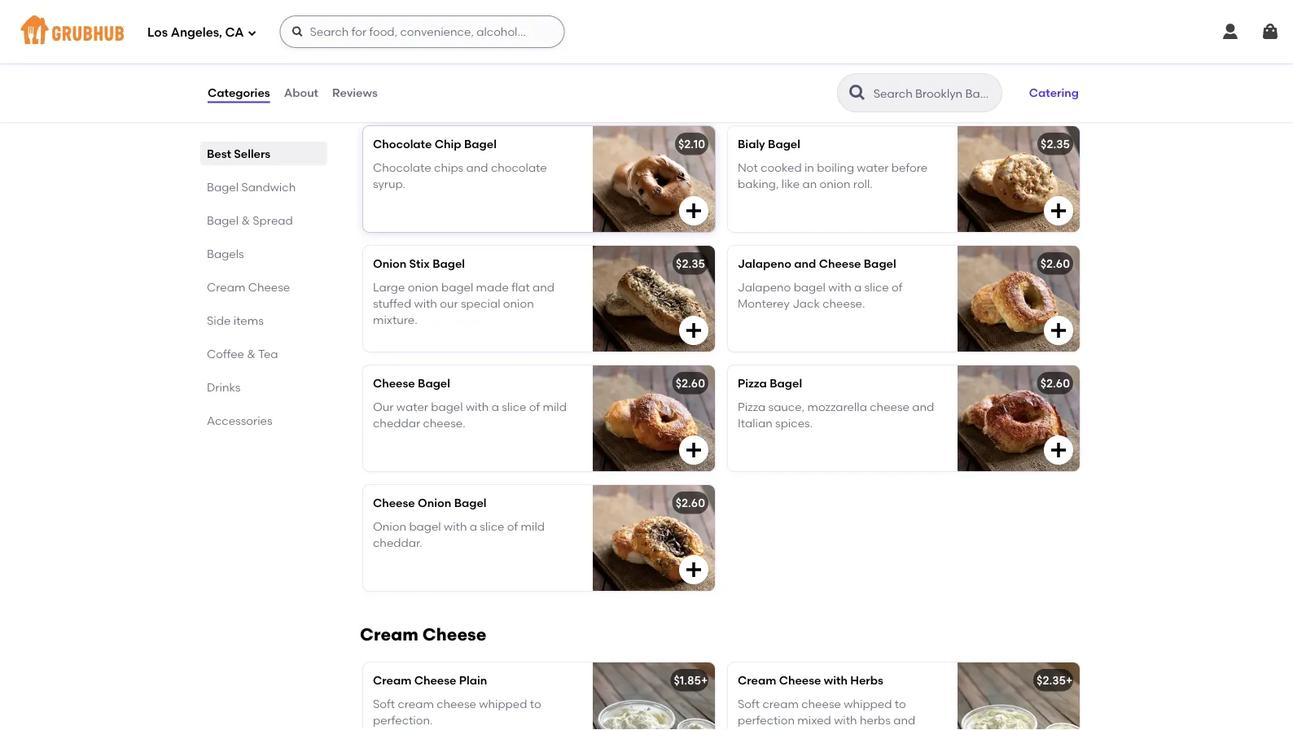 Task type: locate. For each thing, give the bounding box(es) containing it.
cream cheese plain
[[373, 674, 487, 688]]

1 horizontal spatial +
[[1066, 674, 1073, 688]]

slice inside jalapeno bagel with a slice of monterey jack cheese.
[[865, 280, 889, 294]]

bagel
[[429, 18, 462, 32], [464, 137, 497, 151], [768, 137, 800, 151], [207, 180, 239, 194], [207, 213, 239, 227], [433, 257, 465, 271], [864, 257, 896, 271], [418, 377, 450, 391], [770, 377, 802, 391], [454, 497, 487, 510]]

2 vertical spatial $2.35
[[1037, 674, 1066, 688]]

1 soft from the left
[[373, 697, 395, 711]]

made with dried cranberries and sliced apples. button
[[728, 7, 1080, 113]]

mild inside our water bagel with a slice of mild cheddar cheese.
[[543, 400, 567, 414]]

0 vertical spatial chocolate
[[373, 137, 432, 151]]

svg image
[[1221, 22, 1240, 42], [1261, 22, 1280, 42], [247, 28, 257, 38], [684, 82, 704, 101], [1049, 82, 1068, 101], [684, 201, 704, 221], [1049, 201, 1068, 221], [684, 321, 704, 341], [1049, 321, 1068, 341], [1049, 441, 1068, 460], [684, 560, 704, 580]]

2 vertical spatial of
[[507, 520, 518, 533]]

cheese onion bagel image
[[593, 486, 715, 591]]

$2.60 for our water bagel with a slice of mild cheddar cheese.
[[676, 377, 705, 391]]

0 horizontal spatial to
[[530, 697, 541, 711]]

cream inside soft cream cheese whipped to perfection mixed with herbs and lemon.
[[763, 697, 799, 711]]

water inside not cooked in boiling water before baking, like an onion roll.
[[857, 160, 889, 174]]

1 vertical spatial svg image
[[684, 441, 704, 460]]

2 + from the left
[[1066, 674, 1073, 688]]

with inside onion bagel with a slice of mild cheddar.
[[444, 520, 467, 533]]

2 horizontal spatial cheese
[[870, 400, 910, 414]]

bagel & spread
[[207, 213, 293, 227]]

cheese up jalapeno bagel with a slice of monterey jack cheese.
[[819, 257, 861, 271]]

0 horizontal spatial onion
[[408, 280, 439, 294]]

cheese
[[870, 400, 910, 414], [437, 697, 476, 711], [802, 697, 841, 711]]

0 vertical spatial cream cheese
[[207, 280, 290, 294]]

jalapeno for jalapeno and cheese bagel
[[738, 257, 792, 271]]

2 whipped from the left
[[844, 697, 892, 711]]

cheese right mozzarella in the bottom right of the page
[[870, 400, 910, 414]]

onion up large
[[373, 257, 407, 271]]

cheese inside soft cream cheese whipped to perfection mixed with herbs and lemon.
[[802, 697, 841, 711]]

made
[[738, 41, 770, 55]]

whipped
[[479, 697, 527, 711], [844, 697, 892, 711]]

cream down bagels
[[207, 280, 245, 294]]

flavored
[[428, 41, 474, 55]]

2 soft from the left
[[738, 697, 760, 711]]

& inside tab
[[247, 347, 256, 361]]

cheese. right jack
[[823, 297, 865, 311]]

$2.60 for pizza sauce, mozzarella cheese and italian spices.
[[1041, 377, 1070, 391]]

slice for cheese
[[865, 280, 889, 294]]

spread
[[253, 213, 293, 227]]

jalapeno inside jalapeno bagel with a slice of monterey jack cheese.
[[738, 280, 791, 294]]

2 cream from the left
[[763, 697, 799, 711]]

0 vertical spatial a
[[854, 280, 862, 294]]

cheese up mixed
[[802, 697, 841, 711]]

1 horizontal spatial of
[[529, 400, 540, 414]]

water up roll.
[[857, 160, 889, 174]]

bagel inside large onion bagel made flat and stuffed with our special onion mixture.
[[441, 280, 473, 294]]

cream cheese up items
[[207, 280, 290, 294]]

1 vertical spatial pizza
[[738, 400, 766, 414]]

an
[[803, 177, 817, 191]]

soft cream cheese whipped to perfection mixed with herbs and lemon.
[[738, 697, 916, 731]]

1 vertical spatial onion
[[418, 497, 451, 510]]

blueberry for blueberry bagel
[[373, 18, 427, 32]]

jalapeno and cheese bagel
[[738, 257, 896, 271]]

a inside jalapeno bagel with a slice of monterey jack cheese.
[[854, 280, 862, 294]]

0 vertical spatial blueberry
[[373, 18, 427, 32]]

1 vertical spatial of
[[529, 400, 540, 414]]

cheese for soft cream cheese whipped to perfection mixed with herbs and lemon.
[[802, 697, 841, 711]]

0 horizontal spatial cheese
[[437, 697, 476, 711]]

2 vertical spatial a
[[470, 520, 477, 533]]

catering button
[[1022, 75, 1086, 111]]

0 horizontal spatial +
[[701, 674, 708, 688]]

bialy
[[738, 137, 765, 151]]

soft cream cheese whipped to perfection.
[[373, 697, 541, 728]]

cheese.
[[823, 297, 865, 311], [423, 416, 466, 430]]

0 vertical spatial &
[[241, 213, 250, 227]]

$2.60
[[1041, 257, 1070, 271], [676, 377, 705, 391], [1041, 377, 1070, 391], [676, 497, 705, 510]]

best sellers tab
[[207, 145, 321, 162]]

categories
[[208, 86, 270, 100]]

side items
[[207, 314, 264, 327]]

svg image for chocolate chip bagel image
[[684, 201, 704, 221]]

slice inside onion bagel with a slice of mild cheddar.
[[480, 520, 504, 533]]

blueberry inside blueberry flavored and blueberry fruit.
[[373, 41, 426, 55]]

1 vertical spatial jalapeno
[[738, 280, 791, 294]]

onion up 'cheddar.' at the bottom of page
[[373, 520, 406, 533]]

cream cheese
[[207, 280, 290, 294], [360, 625, 487, 646]]

reviews button
[[332, 64, 378, 122]]

1 chocolate from the top
[[373, 137, 432, 151]]

0 vertical spatial mild
[[543, 400, 567, 414]]

pizza
[[738, 377, 767, 391], [738, 400, 766, 414]]

onion inside not cooked in boiling water before baking, like an onion roll.
[[820, 177, 851, 191]]

soft for soft cream cheese whipped to perfection.
[[373, 697, 395, 711]]

bagel up jack
[[794, 280, 826, 294]]

2 pizza from the top
[[738, 400, 766, 414]]

0 vertical spatial slice
[[865, 280, 889, 294]]

cheese inside pizza sauce, mozzarella cheese and italian spices.
[[870, 400, 910, 414]]

bagel down the cheese onion bagel
[[409, 520, 441, 533]]

1 horizontal spatial svg image
[[684, 441, 704, 460]]

herbs
[[860, 714, 891, 728]]

whipped for cream cheese plain
[[479, 697, 527, 711]]

& left tea
[[247, 347, 256, 361]]

1 vertical spatial &
[[247, 347, 256, 361]]

2 to from the left
[[895, 697, 906, 711]]

of inside jalapeno bagel with a slice of monterey jack cheese.
[[892, 280, 903, 294]]

onion down "flat"
[[503, 297, 534, 311]]

whipped up the herbs
[[844, 697, 892, 711]]

2 vertical spatial slice
[[480, 520, 504, 533]]

1 vertical spatial slice
[[502, 400, 526, 414]]

roll.
[[853, 177, 873, 191]]

cream up perfection
[[763, 697, 799, 711]]

bagel down cheese bagel
[[431, 400, 463, 414]]

soft up the perfection.
[[373, 697, 395, 711]]

2 horizontal spatial a
[[854, 280, 862, 294]]

+
[[701, 674, 708, 688], [1066, 674, 1073, 688]]

pizza bagel
[[738, 377, 802, 391]]

herbs
[[850, 674, 884, 688]]

jalapeno
[[738, 257, 792, 271], [738, 280, 791, 294]]

2 blueberry from the top
[[373, 41, 426, 55]]

0 vertical spatial water
[[857, 160, 889, 174]]

cream cheese with herbs image
[[958, 663, 1080, 731]]

whipped for cream cheese with herbs
[[844, 697, 892, 711]]

a inside our water bagel with a slice of mild cheddar cheese.
[[492, 400, 499, 414]]

cream for perfection
[[763, 697, 799, 711]]

svg image for cheese onion bagel image
[[684, 560, 704, 580]]

drinks tab
[[207, 379, 321, 396]]

chocolate
[[373, 137, 432, 151], [373, 160, 431, 174]]

jack
[[793, 297, 820, 311]]

blueberry bagel
[[373, 18, 462, 32]]

0 vertical spatial svg image
[[291, 25, 304, 38]]

1 horizontal spatial water
[[857, 160, 889, 174]]

catering
[[1029, 86, 1079, 100]]

onion
[[373, 257, 407, 271], [418, 497, 451, 510], [373, 520, 406, 533]]

cream up the perfection.
[[398, 697, 434, 711]]

onion for stix
[[373, 257, 407, 271]]

slice
[[865, 280, 889, 294], [502, 400, 526, 414], [480, 520, 504, 533]]

onion down stix
[[408, 280, 439, 294]]

bagel & spread tab
[[207, 212, 321, 229]]

with inside made with dried cranberries and sliced apples.
[[772, 41, 795, 55]]

like
[[782, 177, 800, 191]]

bagel sandwich tab
[[207, 178, 321, 195]]

svg image for blueberry bagel image
[[684, 82, 704, 101]]

pizza inside pizza sauce, mozzarella cheese and italian spices.
[[738, 400, 766, 414]]

0 vertical spatial onion
[[820, 177, 851, 191]]

0 vertical spatial jalapeno
[[738, 257, 792, 271]]

italian
[[738, 416, 773, 430]]

0 horizontal spatial whipped
[[479, 697, 527, 711]]

2 horizontal spatial of
[[892, 280, 903, 294]]

cream up cream cheese plain
[[360, 625, 418, 646]]

1 to from the left
[[530, 697, 541, 711]]

of inside onion bagel with a slice of mild cheddar.
[[507, 520, 518, 533]]

cream
[[207, 280, 245, 294], [360, 625, 418, 646], [373, 674, 412, 688], [738, 674, 776, 688]]

1 + from the left
[[701, 674, 708, 688]]

search icon image
[[848, 83, 867, 103]]

soft inside soft cream cheese whipped to perfection mixed with herbs and lemon.
[[738, 697, 760, 711]]

and inside blueberry flavored and blueberry fruit.
[[477, 41, 498, 55]]

2 jalapeno from the top
[[738, 280, 791, 294]]

1 horizontal spatial soft
[[738, 697, 760, 711]]

bagel sandwich
[[207, 180, 296, 194]]

bagel
[[441, 280, 473, 294], [794, 280, 826, 294], [431, 400, 463, 414], [409, 520, 441, 533]]

0 vertical spatial cheese.
[[823, 297, 865, 311]]

pizza for pizza sauce, mozzarella cheese and italian spices.
[[738, 400, 766, 414]]

1 horizontal spatial cream
[[763, 697, 799, 711]]

2 vertical spatial onion
[[503, 297, 534, 311]]

a inside onion bagel with a slice of mild cheddar.
[[470, 520, 477, 533]]

0 horizontal spatial soft
[[373, 697, 395, 711]]

stix
[[409, 257, 430, 271]]

whipped inside soft cream cheese whipped to perfection.
[[479, 697, 527, 711]]

1 horizontal spatial a
[[492, 400, 499, 414]]

&
[[241, 213, 250, 227], [247, 347, 256, 361]]

bagel up bagels
[[207, 213, 239, 227]]

1 horizontal spatial cheese
[[802, 697, 841, 711]]

cheese down bagels tab
[[248, 280, 290, 294]]

0 horizontal spatial a
[[470, 520, 477, 533]]

1 vertical spatial chocolate
[[373, 160, 431, 174]]

chocolate chip bagel image
[[593, 126, 715, 232]]

bagel up onion bagel with a slice of mild cheddar.
[[454, 497, 487, 510]]

onion inside onion bagel with a slice of mild cheddar.
[[373, 520, 406, 533]]

cheese bagel image
[[593, 366, 715, 472]]

best
[[207, 147, 231, 160]]

whipped down plain
[[479, 697, 527, 711]]

$2.60 for onion bagel with a slice of mild cheddar.
[[676, 497, 705, 510]]

2 vertical spatial onion
[[373, 520, 406, 533]]

with inside large onion bagel made flat and stuffed with our special onion mixture.
[[414, 297, 437, 311]]

bagel up our
[[441, 280, 473, 294]]

pizza sauce, mozzarella cheese and italian spices.
[[738, 400, 934, 430]]

svg image for onion stix bagel image
[[684, 321, 704, 341]]

1 vertical spatial a
[[492, 400, 499, 414]]

1 horizontal spatial cheese.
[[823, 297, 865, 311]]

onion stix bagel
[[373, 257, 465, 271]]

1 vertical spatial mild
[[521, 520, 545, 533]]

chocolate inside "chocolate chips and chocolate syrup."
[[373, 160, 431, 174]]

before
[[892, 160, 928, 174]]

cheese up mixed
[[779, 674, 821, 688]]

and
[[477, 41, 498, 55], [896, 41, 918, 55], [466, 160, 488, 174], [794, 257, 816, 271], [533, 280, 555, 294], [912, 400, 934, 414], [894, 714, 916, 728]]

bagel inside tab
[[207, 180, 239, 194]]

1 horizontal spatial to
[[895, 697, 906, 711]]

cheese
[[819, 257, 861, 271], [248, 280, 290, 294], [373, 377, 415, 391], [373, 497, 415, 510], [423, 625, 487, 646], [414, 674, 456, 688], [779, 674, 821, 688]]

bagel up "flavored"
[[429, 18, 462, 32]]

0 horizontal spatial water
[[396, 400, 428, 414]]

1 pizza from the top
[[738, 377, 767, 391]]

0 horizontal spatial of
[[507, 520, 518, 533]]

2 chocolate from the top
[[373, 160, 431, 174]]

$2.10
[[678, 137, 705, 151]]

water up cheddar
[[396, 400, 428, 414]]

cream inside soft cream cheese whipped to perfection.
[[398, 697, 434, 711]]

with
[[772, 41, 795, 55], [828, 280, 852, 294], [414, 297, 437, 311], [466, 400, 489, 414], [444, 520, 467, 533], [824, 674, 848, 688], [834, 714, 857, 728]]

los angeles, ca
[[147, 25, 244, 40]]

1 jalapeno from the top
[[738, 257, 792, 271]]

pizza for pizza bagel
[[738, 377, 767, 391]]

mixed
[[798, 714, 831, 728]]

onion down boiling
[[820, 177, 851, 191]]

soft
[[373, 697, 395, 711], [738, 697, 760, 711]]

0 horizontal spatial cheese.
[[423, 416, 466, 430]]

0 vertical spatial pizza
[[738, 377, 767, 391]]

cream inside tab
[[207, 280, 245, 294]]

0 vertical spatial $2.35
[[1041, 137, 1070, 151]]

0 horizontal spatial svg image
[[291, 25, 304, 38]]

items
[[233, 314, 264, 327]]

and inside large onion bagel made flat and stuffed with our special onion mixture.
[[533, 280, 555, 294]]

water
[[857, 160, 889, 174], [396, 400, 428, 414]]

cranberries
[[830, 41, 893, 55]]

Search for food, convenience, alcohol... search field
[[280, 15, 565, 48]]

bagel right stix
[[433, 257, 465, 271]]

svg image for the pizza bagel image
[[1049, 441, 1068, 460]]

onion
[[820, 177, 851, 191], [408, 280, 439, 294], [503, 297, 534, 311]]

0 vertical spatial onion
[[373, 257, 407, 271]]

1 vertical spatial water
[[396, 400, 428, 414]]

cream cheese up cream cheese plain
[[360, 625, 487, 646]]

1 horizontal spatial onion
[[503, 297, 534, 311]]

dried
[[798, 41, 827, 55]]

to inside soft cream cheese whipped to perfection mixed with herbs and lemon.
[[895, 697, 906, 711]]

1 vertical spatial cheese.
[[423, 416, 466, 430]]

1 cream from the left
[[398, 697, 434, 711]]

0 horizontal spatial cream
[[398, 697, 434, 711]]

soft up perfection
[[738, 697, 760, 711]]

soft inside soft cream cheese whipped to perfection.
[[373, 697, 395, 711]]

made with dried cranberries and sliced apples.
[[738, 41, 918, 71]]

a
[[854, 280, 862, 294], [492, 400, 499, 414], [470, 520, 477, 533]]

jalapeno for jalapeno bagel with a slice of monterey jack cheese.
[[738, 280, 791, 294]]

0 vertical spatial of
[[892, 280, 903, 294]]

1 whipped from the left
[[479, 697, 527, 711]]

drinks
[[207, 380, 241, 394]]

& left spread
[[241, 213, 250, 227]]

1 vertical spatial cream cheese
[[360, 625, 487, 646]]

1 horizontal spatial cream cheese
[[360, 625, 487, 646]]

cheese. right cheddar
[[423, 416, 466, 430]]

whipped inside soft cream cheese whipped to perfection mixed with herbs and lemon.
[[844, 697, 892, 711]]

1 blueberry from the top
[[373, 18, 427, 32]]

our
[[373, 400, 394, 414]]

best sellers
[[207, 147, 270, 160]]

flat
[[512, 280, 530, 294]]

svg image
[[291, 25, 304, 38], [684, 441, 704, 460]]

svg image for cranberry apple bagel image
[[1049, 82, 1068, 101]]

cheese down plain
[[437, 697, 476, 711]]

and inside made with dried cranberries and sliced apples.
[[896, 41, 918, 55]]

to inside soft cream cheese whipped to perfection.
[[530, 697, 541, 711]]

cheese inside soft cream cheese whipped to perfection.
[[437, 697, 476, 711]]

1 vertical spatial $2.35
[[676, 257, 705, 271]]

& inside tab
[[241, 213, 250, 227]]

0 horizontal spatial cream cheese
[[207, 280, 290, 294]]

onion up onion bagel with a slice of mild cheddar.
[[418, 497, 451, 510]]

1 horizontal spatial whipped
[[844, 697, 892, 711]]

1 vertical spatial blueberry
[[373, 41, 426, 55]]

with inside our water bagel with a slice of mild cheddar cheese.
[[466, 400, 489, 414]]

2 horizontal spatial onion
[[820, 177, 851, 191]]

bagel down best
[[207, 180, 239, 194]]



Task type: describe. For each thing, give the bounding box(es) containing it.
syrup.
[[373, 177, 406, 191]]

reviews
[[332, 86, 378, 100]]

monterey
[[738, 297, 790, 311]]

chocolate chips and chocolate syrup.
[[373, 160, 547, 191]]

bagels tab
[[207, 245, 321, 262]]

mild inside onion bagel with a slice of mild cheddar.
[[521, 520, 545, 533]]

not cooked in boiling water before baking, like an onion roll.
[[738, 160, 928, 191]]

cheese up plain
[[423, 625, 487, 646]]

bagel right chip
[[464, 137, 497, 151]]

svg image for jalapeno and cheese bagel image
[[1049, 321, 1068, 341]]

apples.
[[773, 57, 813, 71]]

side items tab
[[207, 312, 321, 329]]

slice for bagel
[[480, 520, 504, 533]]

chip
[[435, 137, 461, 151]]

and inside "chocolate chips and chocolate syrup."
[[466, 160, 488, 174]]

perfection.
[[373, 714, 433, 728]]

$2.60 for jalapeno bagel with a slice of monterey jack cheese.
[[1041, 257, 1070, 271]]

main navigation navigation
[[0, 0, 1293, 64]]

cranberry apple bagel image
[[958, 7, 1080, 113]]

chocolate for chocolate chip bagel
[[373, 137, 432, 151]]

$2.35 +
[[1037, 674, 1073, 688]]

sellers
[[234, 147, 270, 160]]

bialy bagel
[[738, 137, 800, 151]]

chocolate
[[491, 160, 547, 174]]

$2.35 for not cooked in boiling water before baking, like an onion roll.
[[1041, 137, 1070, 151]]

baking,
[[738, 177, 779, 191]]

plain
[[459, 674, 487, 688]]

& for tea
[[247, 347, 256, 361]]

coffee
[[207, 347, 244, 361]]

accessories tab
[[207, 412, 321, 429]]

special
[[461, 297, 500, 311]]

blueberry flavored and blueberry fruit.
[[373, 41, 554, 71]]

chips
[[434, 160, 464, 174]]

sauce,
[[768, 400, 805, 414]]

mozzarella
[[807, 400, 867, 414]]

1 vertical spatial onion
[[408, 280, 439, 294]]

tea
[[258, 347, 278, 361]]

blueberry bagel image
[[593, 7, 715, 113]]

bagel inside onion bagel with a slice of mild cheddar.
[[409, 520, 441, 533]]

boiling
[[817, 160, 854, 174]]

& for spread
[[241, 213, 250, 227]]

and inside soft cream cheese whipped to perfection mixed with herbs and lemon.
[[894, 714, 916, 728]]

with inside soft cream cheese whipped to perfection mixed with herbs and lemon.
[[834, 714, 857, 728]]

los
[[147, 25, 168, 40]]

ca
[[225, 25, 244, 40]]

about
[[284, 86, 318, 100]]

bagel inside jalapeno bagel with a slice of monterey jack cheese.
[[794, 280, 826, 294]]

large
[[373, 280, 405, 294]]

coffee & tea tab
[[207, 345, 321, 362]]

about button
[[283, 64, 319, 122]]

not
[[738, 160, 758, 174]]

Search Brooklyn Bagel Bakery search field
[[872, 86, 997, 101]]

cream cheese tab
[[207, 279, 321, 296]]

cream up perfection
[[738, 674, 776, 688]]

onion for bagel
[[373, 520, 406, 533]]

lemon.
[[738, 730, 775, 731]]

cream up the perfection.
[[373, 674, 412, 688]]

side
[[207, 314, 231, 327]]

cheese. inside jalapeno bagel with a slice of monterey jack cheese.
[[823, 297, 865, 311]]

bagel up our water bagel with a slice of mild cheddar cheese.
[[418, 377, 450, 391]]

sliced
[[738, 57, 770, 71]]

cheese for soft cream cheese whipped to perfection.
[[437, 697, 476, 711]]

stuffed
[[373, 297, 411, 311]]

perfection
[[738, 714, 795, 728]]

spices.
[[775, 416, 813, 430]]

to for soft cream cheese whipped to perfection mixed with herbs and lemon.
[[895, 697, 906, 711]]

soft for soft cream cheese whipped to perfection mixed with herbs and lemon.
[[738, 697, 760, 711]]

water inside our water bagel with a slice of mild cheddar cheese.
[[396, 400, 428, 414]]

cream cheese plain image
[[593, 663, 715, 731]]

chocolate chip bagel
[[373, 137, 497, 151]]

jalapeno bagel with a slice of monterey jack cheese.
[[738, 280, 903, 311]]

cheese onion bagel
[[373, 497, 487, 510]]

chocolate for chocolate chips and chocolate syrup.
[[373, 160, 431, 174]]

$1.85 +
[[674, 674, 708, 688]]

pizza bagel image
[[958, 366, 1080, 472]]

bagel inside tab
[[207, 213, 239, 227]]

cheese inside tab
[[248, 280, 290, 294]]

angeles,
[[171, 25, 222, 40]]

with inside jalapeno bagel with a slice of monterey jack cheese.
[[828, 280, 852, 294]]

mixture.
[[373, 313, 418, 327]]

cream cheese with herbs
[[738, 674, 884, 688]]

of inside our water bagel with a slice of mild cheddar cheese.
[[529, 400, 540, 414]]

bagels
[[207, 247, 244, 261]]

in
[[805, 160, 814, 174]]

cheese. inside our water bagel with a slice of mild cheddar cheese.
[[423, 416, 466, 430]]

large onion bagel made flat and stuffed with our special onion mixture.
[[373, 280, 555, 327]]

slice inside our water bagel with a slice of mild cheddar cheese.
[[502, 400, 526, 414]]

coffee & tea
[[207, 347, 278, 361]]

of for jalapeno and cheese bagel
[[892, 280, 903, 294]]

bagel inside our water bagel with a slice of mild cheddar cheese.
[[431, 400, 463, 414]]

jalapeno and cheese bagel image
[[958, 246, 1080, 352]]

onion bagel with a slice of mild cheddar.
[[373, 520, 545, 550]]

cheese left plain
[[414, 674, 456, 688]]

+ for $2.35
[[1066, 674, 1073, 688]]

sandwich
[[241, 180, 296, 194]]

cheddar
[[373, 416, 420, 430]]

a for cheese
[[854, 280, 862, 294]]

cream for perfection.
[[398, 697, 434, 711]]

and inside pizza sauce, mozzarella cheese and italian spices.
[[912, 400, 934, 414]]

bagel up jalapeno bagel with a slice of monterey jack cheese.
[[864, 257, 896, 271]]

bialy bagel image
[[958, 126, 1080, 232]]

blueberry
[[501, 41, 554, 55]]

svg image for bialy bagel image
[[1049, 201, 1068, 221]]

cheddar.
[[373, 536, 423, 550]]

accessories
[[207, 414, 272, 428]]

bagel up cooked
[[768, 137, 800, 151]]

categories button
[[207, 64, 271, 122]]

to for soft cream cheese whipped to perfection.
[[530, 697, 541, 711]]

blueberry for blueberry flavored and blueberry fruit.
[[373, 41, 426, 55]]

cheese bagel
[[373, 377, 450, 391]]

svg image inside 'main navigation' navigation
[[291, 25, 304, 38]]

cheese up 'cheddar.' at the bottom of page
[[373, 497, 415, 510]]

made
[[476, 280, 509, 294]]

cream cheese inside tab
[[207, 280, 290, 294]]

of for cheese onion bagel
[[507, 520, 518, 533]]

$1.85
[[674, 674, 701, 688]]

our water bagel with a slice of mild cheddar cheese.
[[373, 400, 567, 430]]

+ for $1.85
[[701, 674, 708, 688]]

fruit.
[[373, 57, 398, 71]]

cooked
[[761, 160, 802, 174]]

$2.35 for large onion bagel made flat and stuffed with our special onion mixture.
[[676, 257, 705, 271]]

a for bagel
[[470, 520, 477, 533]]

onion stix bagel image
[[593, 246, 715, 352]]

cheese up our
[[373, 377, 415, 391]]

our
[[440, 297, 458, 311]]

bagel up sauce,
[[770, 377, 802, 391]]



Task type: vqa. For each thing, say whether or not it's contained in the screenshot.
Blueberry for Blueberry Bagel
yes



